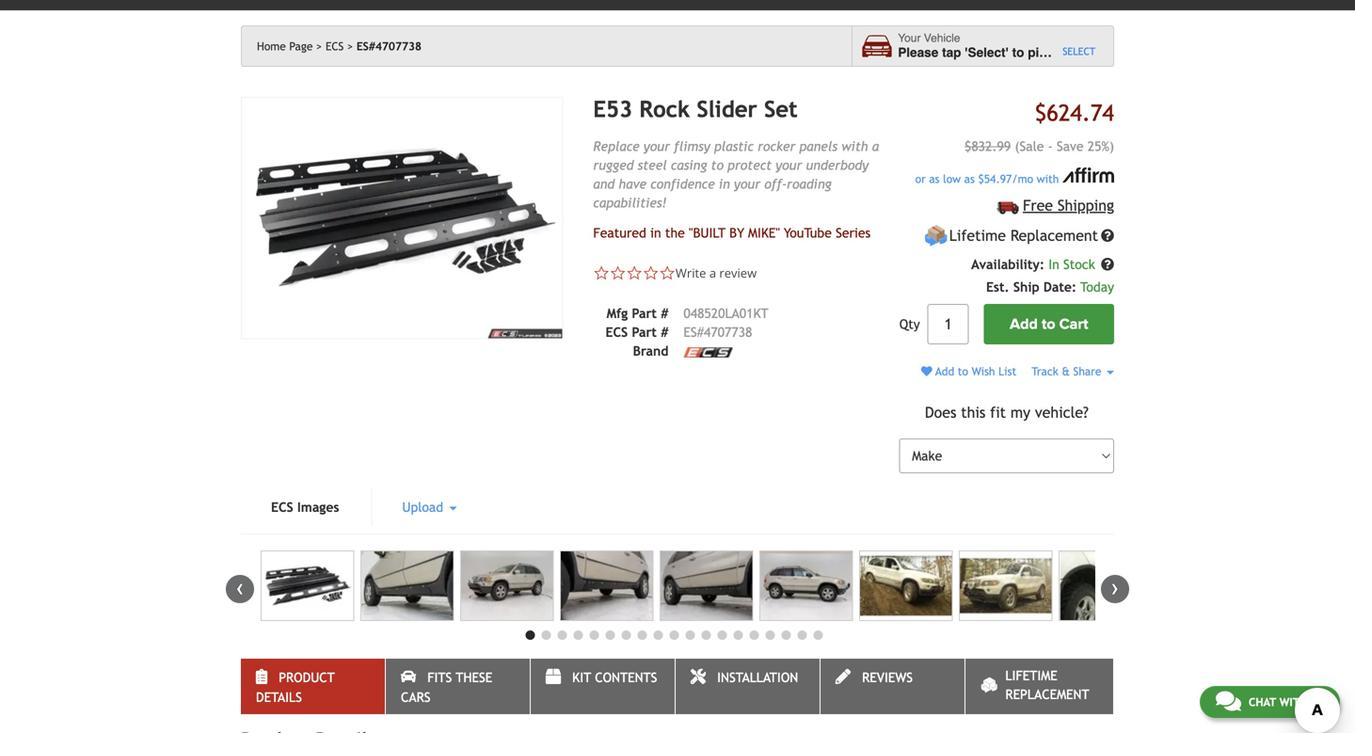 Task type: locate. For each thing, give the bounding box(es) containing it.
review
[[719, 264, 757, 281]]

part right "mfg"
[[632, 306, 657, 321]]

free shipping image
[[997, 201, 1019, 214]]

2 horizontal spatial ecs
[[606, 325, 628, 340]]

1 part from the top
[[632, 306, 657, 321]]

a inside your vehicle please tap 'select' to pick a vehicle
[[1057, 45, 1064, 60]]

kit contents
[[572, 670, 657, 685]]

to down plastic
[[711, 158, 724, 173]]

2 as from the left
[[964, 172, 975, 185]]

1 vertical spatial add
[[936, 365, 954, 378]]

ecs images link
[[241, 488, 369, 526]]

with right /mo
[[1037, 172, 1059, 185]]

add right heart icon on the right
[[936, 365, 954, 378]]

1 vertical spatial #
[[661, 325, 669, 340]]

home
[[257, 40, 286, 53]]

your down the protect
[[734, 176, 760, 191]]

1 horizontal spatial as
[[964, 172, 975, 185]]

your
[[644, 139, 670, 154], [776, 158, 802, 173], [734, 176, 760, 191]]

ecs
[[326, 40, 344, 53], [606, 325, 628, 340], [271, 500, 293, 515]]

as right or
[[929, 172, 940, 185]]

1 horizontal spatial with
[[1037, 172, 1059, 185]]

us
[[1311, 695, 1324, 709]]

es#4707738 - 048520la01kt - e53 rock slider set - replace your flimsy plastic rocker panels with a rugged steel casing to protect your underbody and have confidence in your off-roading capabilities! - ecs - bmw image
[[241, 97, 563, 339], [261, 551, 354, 621], [360, 551, 454, 621], [460, 551, 554, 621], [560, 551, 653, 621], [660, 551, 753, 621], [759, 551, 853, 621], [859, 551, 953, 621], [959, 551, 1052, 621], [1059, 551, 1152, 621]]

to inside "button"
[[1042, 315, 1056, 333]]

these
[[456, 670, 492, 685]]

roading
[[787, 176, 832, 191]]

tap
[[942, 45, 961, 60]]

0 vertical spatial part
[[632, 306, 657, 321]]

to left the pick at the right top of the page
[[1012, 45, 1024, 60]]

-
[[1048, 139, 1053, 154]]

casing
[[671, 158, 707, 173]]

part
[[632, 306, 657, 321], [632, 325, 657, 340]]

1 horizontal spatial add
[[1010, 315, 1038, 333]]

panels
[[799, 139, 838, 154]]

2 question circle image from the top
[[1101, 258, 1114, 271]]

part inside 048520la01kt ecs part #
[[632, 325, 657, 340]]

or as low as $54.97/mo with  - affirm financing (opens in modal) element
[[899, 168, 1114, 187]]

mike"
[[748, 225, 780, 240]]

a for with
[[872, 139, 879, 154]]

1 vertical spatial lifetime
[[1005, 668, 1058, 683]]

a right write
[[709, 264, 716, 281]]

"built
[[689, 225, 726, 240]]

fit
[[990, 404, 1006, 421]]

my
[[1011, 404, 1031, 421]]

as
[[929, 172, 940, 185], [964, 172, 975, 185]]

add inside add to cart "button"
[[1010, 315, 1038, 333]]

3 empty star image from the left
[[626, 265, 643, 281]]

1 horizontal spatial your
[[734, 176, 760, 191]]

&
[[1062, 365, 1070, 378]]

lifetime
[[949, 227, 1006, 244], [1005, 668, 1058, 683]]

with up underbody
[[842, 139, 868, 154]]

question circle image for lifetime replacement
[[1101, 229, 1114, 242]]

0 vertical spatial question circle image
[[1101, 229, 1114, 242]]

1 question circle image from the top
[[1101, 229, 1114, 242]]

add for add to cart
[[1010, 315, 1038, 333]]

in inside the replace your flimsy plastic rocker panels with a rugged steel casing to protect your underbody and have confidence in your off-roading capabilities!
[[719, 176, 730, 191]]

flimsy
[[674, 139, 710, 154]]

in down the protect
[[719, 176, 730, 191]]

1 vertical spatial part
[[632, 325, 657, 340]]

ecs right the page
[[326, 40, 344, 53]]

track
[[1032, 365, 1059, 378]]

add to wish list link
[[921, 365, 1017, 378]]

2 vertical spatial ecs
[[271, 500, 293, 515]]

ecs for ecs link
[[326, 40, 344, 53]]

this product is lifetime replacement eligible image
[[924, 224, 948, 248]]

2 vertical spatial a
[[709, 264, 716, 281]]

off-
[[764, 176, 787, 191]]

with left us
[[1280, 695, 1307, 709]]

2 horizontal spatial a
[[1057, 45, 1064, 60]]

2 part from the top
[[632, 325, 657, 340]]

1 vertical spatial lifetime replacement
[[1005, 668, 1089, 702]]

write
[[676, 264, 706, 281]]

fits these cars link
[[386, 659, 530, 714]]

contents
[[595, 670, 657, 685]]

1 horizontal spatial a
[[872, 139, 879, 154]]

shipping
[[1058, 197, 1114, 214]]

2 vertical spatial with
[[1280, 695, 1307, 709]]

question circle image for in stock
[[1101, 258, 1114, 271]]

page
[[289, 40, 313, 53]]

low
[[943, 172, 961, 185]]

comments image
[[1216, 690, 1241, 712]]

question circle image up today
[[1101, 258, 1114, 271]]

upload
[[402, 500, 447, 515]]

question circle image down shipping
[[1101, 229, 1114, 242]]

$
[[978, 172, 984, 185]]

# up brand
[[661, 325, 669, 340]]

write a review link
[[676, 264, 757, 281]]

None text field
[[928, 304, 969, 344]]

0 vertical spatial #
[[661, 306, 669, 321]]

ecs images
[[271, 500, 339, 515]]

add down ship
[[1010, 315, 1038, 333]]

es# 4707738 brand
[[633, 325, 752, 358]]

installation link
[[676, 659, 820, 714]]

0 horizontal spatial as
[[929, 172, 940, 185]]

add for add to wish list
[[936, 365, 954, 378]]

to left cart
[[1042, 315, 1056, 333]]

kit contents link
[[531, 659, 675, 714]]

ship
[[1013, 280, 1040, 295]]

# up es# 4707738 brand
[[661, 306, 669, 321]]

4707738
[[704, 325, 752, 340]]

0 vertical spatial replacement
[[1011, 227, 1098, 244]]

ecs down "mfg"
[[606, 325, 628, 340]]

1 vertical spatial question circle image
[[1101, 258, 1114, 271]]

kit
[[572, 670, 591, 685]]

0 vertical spatial a
[[1057, 45, 1064, 60]]

this
[[961, 404, 986, 421]]

0 horizontal spatial in
[[650, 225, 661, 240]]

youtube
[[784, 225, 832, 240]]

home page
[[257, 40, 313, 53]]

upload button
[[372, 488, 487, 526]]

1 vertical spatial a
[[872, 139, 879, 154]]

ecs link
[[326, 40, 353, 53]]

list
[[999, 365, 1017, 378]]

0 vertical spatial in
[[719, 176, 730, 191]]

installation
[[717, 670, 798, 685]]

1 vertical spatial replacement
[[1005, 687, 1089, 702]]

1 vertical spatial your
[[776, 158, 802, 173]]

the
[[665, 225, 685, 240]]

a right panels
[[872, 139, 879, 154]]

as left $
[[964, 172, 975, 185]]

0 horizontal spatial ecs
[[271, 500, 293, 515]]

2 horizontal spatial your
[[776, 158, 802, 173]]

to inside your vehicle please tap 'select' to pick a vehicle
[[1012, 45, 1024, 60]]

(sale
[[1015, 139, 1044, 154]]

1 vertical spatial ecs
[[606, 325, 628, 340]]

your vehicle please tap 'select' to pick a vehicle
[[898, 32, 1111, 60]]

in left the
[[650, 225, 661, 240]]

est. ship date: today
[[986, 280, 1114, 295]]

vehicle?
[[1035, 404, 1089, 421]]

0 vertical spatial with
[[842, 139, 868, 154]]

2 # from the top
[[661, 325, 669, 340]]

0 horizontal spatial with
[[842, 139, 868, 154]]

mfg
[[607, 306, 628, 321]]

ecs inside 048520la01kt ecs part #
[[606, 325, 628, 340]]

reviews link
[[821, 659, 964, 714]]

048520la01kt ecs part #
[[606, 306, 769, 340]]

pick
[[1028, 45, 1053, 60]]

to left wish
[[958, 365, 968, 378]]

ecs left images
[[271, 500, 293, 515]]

add
[[1010, 315, 1038, 333], [936, 365, 954, 378]]

with
[[842, 139, 868, 154], [1037, 172, 1059, 185], [1280, 695, 1307, 709]]

chat
[[1249, 695, 1276, 709]]

0 vertical spatial ecs
[[326, 40, 344, 53]]

wish
[[972, 365, 995, 378]]

with inside the replace your flimsy plastic rocker panels with a rugged steel casing to protect your underbody and have confidence in your off-roading capabilities!
[[842, 139, 868, 154]]

slider
[[697, 96, 757, 122]]

0 horizontal spatial your
[[644, 139, 670, 154]]

es#
[[684, 325, 704, 340]]

chat with us link
[[1200, 686, 1340, 718]]

rugged
[[593, 158, 634, 173]]

part up brand
[[632, 325, 657, 340]]

question circle image
[[1101, 229, 1114, 242], [1101, 258, 1114, 271]]

0 horizontal spatial add
[[936, 365, 954, 378]]

a
[[1057, 45, 1064, 60], [872, 139, 879, 154], [709, 264, 716, 281]]

a inside the replace your flimsy plastic rocker panels with a rugged steel casing to protect your underbody and have confidence in your off-roading capabilities!
[[872, 139, 879, 154]]

rock
[[639, 96, 690, 122]]

lifetime replacement
[[949, 227, 1098, 244], [1005, 668, 1089, 702]]

0 horizontal spatial a
[[709, 264, 716, 281]]

your up steel
[[644, 139, 670, 154]]

0 vertical spatial add
[[1010, 315, 1038, 333]]

empty star image
[[593, 265, 610, 281], [610, 265, 626, 281], [626, 265, 643, 281], [643, 265, 659, 281]]

lifetime inside lifetime replacement
[[1005, 668, 1058, 683]]

1 horizontal spatial in
[[719, 176, 730, 191]]

1 empty star image from the left
[[593, 265, 610, 281]]

1 horizontal spatial ecs
[[326, 40, 344, 53]]

0 vertical spatial your
[[644, 139, 670, 154]]

your down "rocker"
[[776, 158, 802, 173]]

2 vertical spatial your
[[734, 176, 760, 191]]

a right the pick at the right top of the page
[[1057, 45, 1064, 60]]



Task type: describe. For each thing, give the bounding box(es) containing it.
›
[[1111, 575, 1119, 600]]

fits
[[427, 670, 452, 685]]

es#4707738
[[357, 40, 422, 53]]

e53
[[593, 96, 633, 122]]

brand
[[633, 343, 669, 358]]

ecs for ecs images
[[271, 500, 293, 515]]

reviews
[[862, 670, 913, 685]]

empty star image
[[659, 265, 676, 281]]

cars
[[401, 690, 431, 705]]

track & share button
[[1032, 365, 1114, 378]]

track & share
[[1032, 365, 1105, 378]]

048520la01kt
[[684, 306, 769, 321]]

a for pick
[[1057, 45, 1064, 60]]

product details link
[[241, 659, 385, 714]]

rocker
[[758, 139, 796, 154]]

624.74
[[1047, 100, 1114, 126]]

capabilities!
[[593, 195, 667, 210]]

54.97
[[984, 172, 1012, 185]]

add to cart button
[[984, 304, 1114, 344]]

est.
[[986, 280, 1009, 295]]

qty
[[899, 317, 920, 332]]

$832.99 (sale - save 25%)
[[965, 139, 1114, 154]]

select link
[[1063, 44, 1096, 59]]

ecs image
[[684, 347, 733, 357]]

or as low as $ 54.97 /mo with
[[915, 172, 1062, 185]]

vehicle
[[1068, 45, 1111, 60]]

does
[[925, 404, 957, 421]]

cart
[[1059, 315, 1088, 333]]

$832.99
[[965, 139, 1011, 154]]

date:
[[1044, 280, 1077, 295]]

vehicle
[[924, 32, 960, 45]]

stock
[[1063, 257, 1095, 272]]

have
[[619, 176, 647, 191]]

your
[[898, 32, 921, 45]]

set
[[764, 96, 798, 122]]

in
[[1049, 257, 1059, 272]]

by
[[730, 225, 744, 240]]

availability:
[[971, 257, 1045, 272]]

1 as from the left
[[929, 172, 940, 185]]

series
[[836, 225, 871, 240]]

‹ link
[[226, 575, 254, 603]]

product
[[279, 670, 335, 685]]

steel
[[638, 158, 667, 173]]

protect
[[728, 158, 772, 173]]

details
[[256, 690, 302, 705]]

featured in the "built by mike" youtube series
[[593, 225, 871, 240]]

please
[[898, 45, 939, 60]]

e53 rock slider set
[[593, 96, 798, 122]]

free
[[1023, 197, 1053, 214]]

2 empty star image from the left
[[610, 265, 626, 281]]

save
[[1057, 139, 1084, 154]]

# inside 048520la01kt ecs part #
[[661, 325, 669, 340]]

0 vertical spatial lifetime replacement
[[949, 227, 1098, 244]]

replace
[[593, 139, 640, 154]]

2 horizontal spatial with
[[1280, 695, 1307, 709]]

/mo
[[1012, 172, 1033, 185]]

and
[[593, 176, 615, 191]]

images
[[297, 500, 339, 515]]

1 # from the top
[[661, 306, 669, 321]]

plastic
[[714, 139, 754, 154]]

0 vertical spatial lifetime
[[949, 227, 1006, 244]]

underbody
[[806, 158, 869, 173]]

chat with us
[[1249, 695, 1324, 709]]

share
[[1073, 365, 1101, 378]]

1 vertical spatial in
[[650, 225, 661, 240]]

add to wish list
[[932, 365, 1017, 378]]

today
[[1081, 280, 1114, 295]]

heart image
[[921, 366, 932, 377]]

does this fit my vehicle?
[[925, 404, 1089, 421]]

1 vertical spatial with
[[1037, 172, 1059, 185]]

featured
[[593, 225, 646, 240]]

availability: in stock
[[971, 257, 1099, 272]]

fits these cars
[[401, 670, 492, 705]]

to inside the replace your flimsy plastic rocker panels with a rugged steel casing to protect your underbody and have confidence in your off-roading capabilities!
[[711, 158, 724, 173]]

4 empty star image from the left
[[643, 265, 659, 281]]

select
[[1063, 46, 1096, 57]]

25%)
[[1088, 139, 1114, 154]]



Task type: vqa. For each thing, say whether or not it's contained in the screenshot.
'Lifetime' to the left
no



